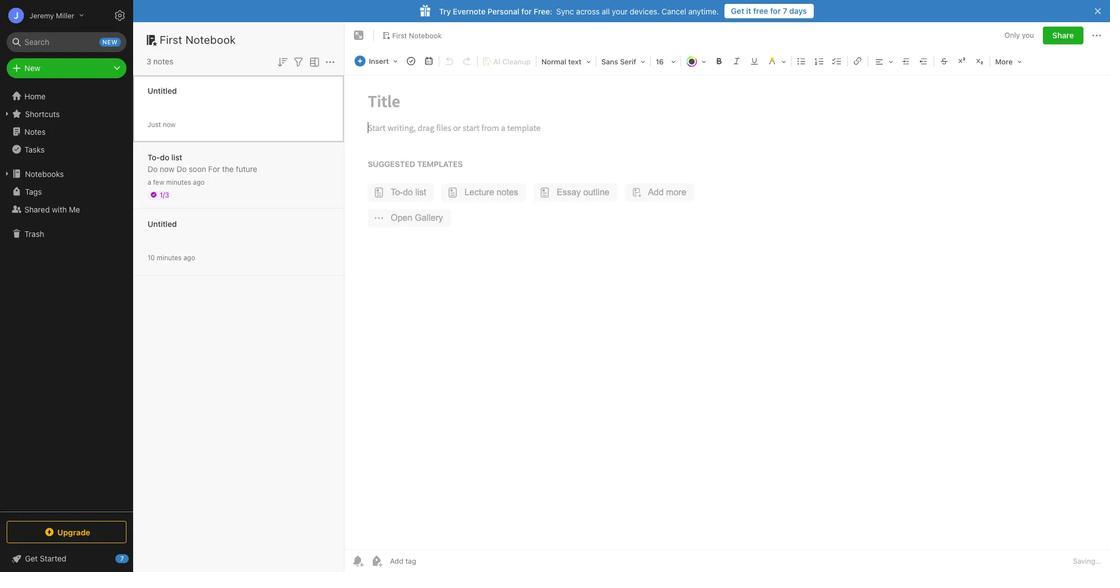 Task type: locate. For each thing, give the bounding box(es) containing it.
for for free:
[[522, 6, 532, 16]]

7 inside help and learning task checklist field
[[120, 555, 124, 562]]

more actions field right view options field
[[324, 54, 337, 69]]

1 horizontal spatial do
[[177, 164, 187, 173]]

first notebook button
[[379, 28, 446, 43]]

0 horizontal spatial first notebook
[[160, 33, 236, 46]]

first notebook inside note list element
[[160, 33, 236, 46]]

0 vertical spatial more actions field
[[1091, 27, 1104, 44]]

0 horizontal spatial 7
[[120, 555, 124, 562]]

0 horizontal spatial for
[[522, 6, 532, 16]]

the
[[222, 164, 234, 173]]

checklist image
[[830, 53, 845, 69]]

for inside button
[[771, 6, 781, 16]]

get left it
[[731, 6, 745, 16]]

italic image
[[729, 53, 745, 69]]

first up notes
[[160, 33, 183, 46]]

1 do from the left
[[148, 164, 158, 173]]

notebooks
[[25, 169, 64, 178]]

1 vertical spatial untitled
[[148, 219, 177, 228]]

get
[[731, 6, 745, 16], [25, 554, 38, 563]]

0 horizontal spatial notebook
[[186, 33, 236, 46]]

started
[[40, 554, 66, 563]]

1 vertical spatial 7
[[120, 555, 124, 562]]

0 vertical spatial untitled
[[148, 86, 177, 95]]

0 vertical spatial 7
[[783, 6, 788, 16]]

Alignment field
[[870, 53, 897, 69]]

more actions field right share button
[[1091, 27, 1104, 44]]

untitled
[[148, 86, 177, 95], [148, 219, 177, 228]]

click to collapse image
[[129, 552, 137, 565]]

note window element
[[345, 22, 1111, 572]]

2 for from the left
[[522, 6, 532, 16]]

do
[[148, 164, 158, 173], [177, 164, 187, 173]]

1 vertical spatial get
[[25, 554, 38, 563]]

get inside help and learning task checklist field
[[25, 554, 38, 563]]

now inside to-do list do now do soon for the future
[[160, 164, 175, 173]]

notebook inside button
[[409, 31, 442, 40]]

3
[[147, 57, 151, 66]]

a few minutes ago
[[148, 178, 205, 186]]

ago
[[193, 178, 205, 186], [184, 253, 195, 262]]

just now
[[148, 120, 176, 128]]

note list element
[[133, 22, 345, 572]]

get it free for 7 days
[[731, 6, 807, 16]]

insert
[[369, 57, 389, 65]]

0 horizontal spatial get
[[25, 554, 38, 563]]

first
[[392, 31, 407, 40], [160, 33, 183, 46]]

tags
[[25, 187, 42, 196]]

7
[[783, 6, 788, 16], [120, 555, 124, 562]]

1 horizontal spatial first
[[392, 31, 407, 40]]

first notebook
[[392, 31, 442, 40], [160, 33, 236, 46]]

personal
[[488, 6, 520, 16]]

minutes right 10
[[157, 253, 182, 262]]

for
[[208, 164, 220, 173]]

ago down soon
[[193, 178, 205, 186]]

tasks
[[24, 145, 45, 154]]

do down to-
[[148, 164, 158, 173]]

tags button
[[0, 183, 133, 200]]

now right just
[[163, 120, 176, 128]]

minutes
[[166, 178, 191, 186], [157, 253, 182, 262]]

ago right 10
[[184, 253, 195, 262]]

cancel
[[662, 6, 687, 16]]

do
[[160, 152, 169, 162]]

notebook
[[409, 31, 442, 40], [186, 33, 236, 46]]

your
[[612, 6, 628, 16]]

miller
[[56, 11, 74, 20]]

7 left click to collapse icon
[[120, 555, 124, 562]]

0 vertical spatial minutes
[[166, 178, 191, 186]]

for right free on the top right of the page
[[771, 6, 781, 16]]

Font color field
[[683, 53, 710, 69]]

text
[[569, 57, 582, 66]]

more actions image
[[1091, 29, 1104, 42]]

1 horizontal spatial for
[[771, 6, 781, 16]]

1 horizontal spatial 7
[[783, 6, 788, 16]]

1 horizontal spatial get
[[731, 6, 745, 16]]

notes
[[24, 127, 46, 136]]

shortcuts
[[25, 109, 60, 118]]

to-
[[148, 152, 160, 162]]

serif
[[620, 57, 637, 66]]

notebook inside note list element
[[186, 33, 236, 46]]

0 horizontal spatial do
[[148, 164, 158, 173]]

only
[[1005, 31, 1020, 40]]

get left the started
[[25, 554, 38, 563]]

bold image
[[712, 53, 727, 69]]

first notebook up "task" icon on the top of page
[[392, 31, 442, 40]]

minutes up 1/3
[[166, 178, 191, 186]]

normal
[[542, 57, 567, 66]]

superscript image
[[955, 53, 970, 69]]

for left free:
[[522, 6, 532, 16]]

16
[[656, 57, 664, 66]]

it
[[747, 6, 752, 16]]

untitled down notes
[[148, 86, 177, 95]]

get for get it free for 7 days
[[731, 6, 745, 16]]

0 horizontal spatial more actions field
[[324, 54, 337, 69]]

new search field
[[14, 32, 121, 52]]

numbered list image
[[812, 53, 828, 69]]

for
[[771, 6, 781, 16], [522, 6, 532, 16]]

tree
[[0, 87, 133, 511]]

more
[[996, 57, 1013, 66]]

try
[[439, 6, 451, 16]]

3 notes
[[147, 57, 173, 66]]

first notebook up notes
[[160, 33, 236, 46]]

Note Editor text field
[[345, 75, 1111, 549]]

untitled down 1/3
[[148, 219, 177, 228]]

across
[[576, 6, 600, 16]]

0 horizontal spatial first
[[160, 33, 183, 46]]

sans
[[602, 57, 618, 66]]

free
[[754, 6, 769, 16]]

just
[[148, 120, 161, 128]]

trash link
[[0, 225, 133, 243]]

1 horizontal spatial first notebook
[[392, 31, 442, 40]]

now
[[163, 120, 176, 128], [160, 164, 175, 173]]

get inside button
[[731, 6, 745, 16]]

days
[[790, 6, 807, 16]]

More actions field
[[1091, 27, 1104, 44], [324, 54, 337, 69]]

saving…
[[1073, 557, 1102, 566]]

Account field
[[0, 4, 84, 27]]

add tag image
[[370, 554, 384, 568]]

few
[[153, 178, 164, 186]]

bulleted list image
[[794, 53, 810, 69]]

Sort options field
[[276, 54, 289, 69]]

1 for from the left
[[771, 6, 781, 16]]

now down do
[[160, 164, 175, 173]]

7 left days
[[783, 6, 788, 16]]

0 vertical spatial get
[[731, 6, 745, 16]]

do down list
[[177, 164, 187, 173]]

1 vertical spatial now
[[160, 164, 175, 173]]

upgrade
[[57, 528, 90, 537]]

devices.
[[630, 6, 660, 16]]

1 horizontal spatial notebook
[[409, 31, 442, 40]]

first up "task" icon on the top of page
[[392, 31, 407, 40]]

2 do from the left
[[177, 164, 187, 173]]

new button
[[7, 58, 127, 78]]



Task type: vqa. For each thing, say whether or not it's contained in the screenshot.
top Note
no



Task type: describe. For each thing, give the bounding box(es) containing it.
shared with me link
[[0, 200, 133, 218]]

new
[[102, 38, 118, 46]]

10
[[148, 253, 155, 262]]

Font size field
[[652, 53, 680, 69]]

expand note image
[[352, 29, 366, 42]]

calendar event image
[[421, 53, 437, 69]]

notes link
[[0, 123, 133, 140]]

sans serif
[[602, 57, 637, 66]]

with
[[52, 205, 67, 214]]

notebooks link
[[0, 165, 133, 183]]

jeremy
[[29, 11, 54, 20]]

1/3
[[160, 191, 169, 199]]

1 horizontal spatial more actions field
[[1091, 27, 1104, 44]]

settings image
[[113, 9, 127, 22]]

get it free for 7 days button
[[725, 4, 814, 18]]

all
[[602, 6, 610, 16]]

future
[[236, 164, 257, 173]]

jeremy miller
[[29, 11, 74, 20]]

insert link image
[[850, 53, 866, 69]]

More field
[[992, 53, 1026, 69]]

first inside note list element
[[160, 33, 183, 46]]

1 vertical spatial minutes
[[157, 253, 182, 262]]

home
[[24, 91, 46, 101]]

only you
[[1005, 31, 1035, 40]]

2 untitled from the top
[[148, 219, 177, 228]]

Search text field
[[14, 32, 119, 52]]

to-do list do now do soon for the future
[[148, 152, 257, 173]]

underline image
[[747, 53, 763, 69]]

trash
[[24, 229, 44, 238]]

Font family field
[[598, 53, 649, 69]]

subscript image
[[972, 53, 988, 69]]

1 vertical spatial ago
[[184, 253, 195, 262]]

add a reminder image
[[351, 554, 365, 568]]

first inside "first notebook" button
[[392, 31, 407, 40]]

Add filters field
[[292, 54, 305, 69]]

Insert field
[[352, 53, 402, 69]]

1 vertical spatial more actions field
[[324, 54, 337, 69]]

10 minutes ago
[[148, 253, 195, 262]]

share
[[1053, 31, 1075, 40]]

add filters image
[[292, 55, 305, 69]]

more actions image
[[324, 55, 337, 69]]

share button
[[1043, 27, 1084, 44]]

Help and Learning task checklist field
[[0, 550, 133, 568]]

soon
[[189, 164, 206, 173]]

Add tag field
[[389, 556, 472, 566]]

tree containing home
[[0, 87, 133, 511]]

list
[[171, 152, 182, 162]]

shared with me
[[24, 205, 80, 214]]

View options field
[[305, 54, 321, 69]]

task image
[[403, 53, 419, 69]]

Heading level field
[[538, 53, 595, 69]]

7 inside button
[[783, 6, 788, 16]]

shared
[[24, 205, 50, 214]]

a
[[148, 178, 151, 186]]

home link
[[0, 87, 133, 105]]

shortcuts button
[[0, 105, 133, 123]]

try evernote personal for free: sync across all your devices. cancel anytime.
[[439, 6, 719, 16]]

free:
[[534, 6, 553, 16]]

0 vertical spatial ago
[[193, 178, 205, 186]]

Highlight field
[[764, 53, 790, 69]]

you
[[1022, 31, 1035, 40]]

sync
[[557, 6, 574, 16]]

first notebook inside button
[[392, 31, 442, 40]]

new
[[24, 63, 40, 73]]

get started
[[25, 554, 66, 563]]

tasks button
[[0, 140, 133, 158]]

evernote
[[453, 6, 486, 16]]

upgrade button
[[7, 521, 127, 543]]

0 vertical spatial now
[[163, 120, 176, 128]]

indent image
[[899, 53, 914, 69]]

notes
[[153, 57, 173, 66]]

normal text
[[542, 57, 582, 66]]

anytime.
[[689, 6, 719, 16]]

for for 7
[[771, 6, 781, 16]]

strikethrough image
[[937, 53, 952, 69]]

1 untitled from the top
[[148, 86, 177, 95]]

get for get started
[[25, 554, 38, 563]]

outdent image
[[916, 53, 932, 69]]

expand notebooks image
[[3, 169, 12, 178]]

me
[[69, 205, 80, 214]]



